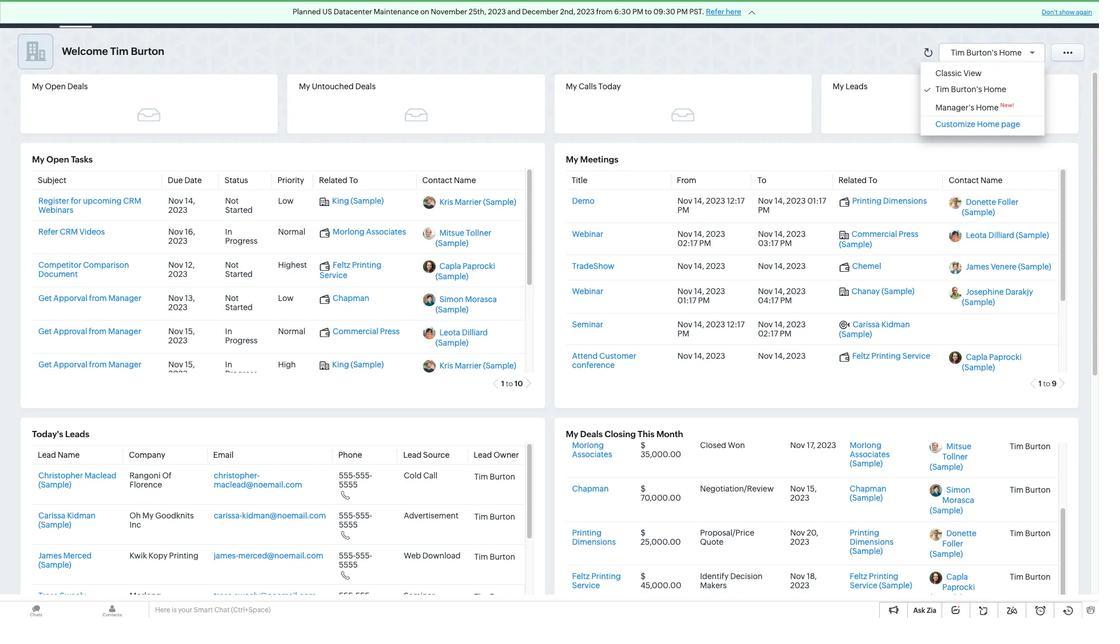 Task type: describe. For each thing, give the bounding box(es) containing it.
here is your smart chat (ctrl+space)
[[155, 606, 271, 614]]

2 horizontal spatial feltz printing service
[[852, 352, 931, 361]]

upcoming
[[83, 197, 122, 206]]

morlong inside morlong associates (sample)
[[850, 441, 882, 450]]

sales
[[616, 9, 636, 19]]

here
[[155, 606, 170, 614]]

setup element
[[1018, 0, 1041, 28]]

0 vertical spatial kidman
[[882, 320, 910, 329]]

1 vertical spatial kidman
[[67, 512, 96, 521]]

view
[[964, 69, 982, 78]]

1 vertical spatial 02:17
[[758, 329, 778, 338]]

0 vertical spatial nov 14, 2023 02:17 pm
[[678, 230, 725, 248]]

videos
[[79, 228, 105, 237]]

james venere (sample) link
[[966, 263, 1052, 272]]

$ for $ 25,000.00
[[641, 528, 646, 537]]

(sample) inside josephine darakjy (sample)
[[962, 298, 995, 307]]

due date
[[168, 176, 202, 185]]

1 horizontal spatial printing dimensions link
[[839, 197, 927, 207]]

get for normal
[[38, 327, 52, 336]]

kwik kopy printing
[[130, 552, 199, 561]]

name for second contact name link from right
[[454, 176, 476, 185]]

(sample) inside "chapman (sample)"
[[850, 494, 883, 503]]

0 vertical spatial morlong associates link
[[320, 228, 406, 238]]

deals for my open deals
[[67, 82, 88, 91]]

classic
[[936, 69, 962, 78]]

nov inside the nov 20, 2023
[[791, 528, 805, 537]]

commercial press (sample)
[[839, 230, 919, 249]]

products link
[[510, 0, 561, 28]]

mitsue for nov 17, 2023
[[947, 442, 972, 451]]

1 vertical spatial chapman link
[[572, 485, 609, 494]]

0 vertical spatial 02:17
[[678, 239, 698, 248]]

closing
[[605, 429, 636, 439]]

2 horizontal spatial chapman
[[850, 485, 887, 494]]

tresa-sweely@noemail.com
[[214, 592, 316, 601]]

in progress for commercial press
[[225, 327, 258, 346]]

09:30
[[654, 7, 676, 16]]

pm inside nov 14, 2023 03:17 pm
[[780, 239, 792, 248]]

0 horizontal spatial nov 14, 2023 01:17 pm
[[678, 287, 725, 305]]

document
[[38, 270, 78, 279]]

negotiation/review
[[700, 485, 774, 494]]

0 vertical spatial tim burton's home link
[[951, 48, 1039, 57]]

1 horizontal spatial to
[[645, 7, 652, 16]]

don't show again link
[[1042, 9, 1093, 15]]

paprocki for kris
[[463, 262, 495, 271]]

0 vertical spatial printing dimensions
[[852, 197, 927, 206]]

marrier for high
[[455, 362, 482, 371]]

related for 2nd related to link
[[839, 176, 867, 185]]

sweely@noemail.com
[[235, 592, 316, 601]]

1 horizontal spatial carissa kidman (sample)
[[839, 320, 910, 339]]

1 vertical spatial feltz printing service link
[[839, 352, 931, 362]]

nov inside the 'nov 12, 2023'
[[168, 261, 183, 270]]

feltz printing service (sample) link
[[850, 572, 913, 590]]

name for first contact name link from the right
[[981, 176, 1003, 185]]

1 vertical spatial capla paprocki (sample)
[[962, 353, 1022, 372]]

5555 for merced@noemail.com
[[339, 561, 358, 570]]

marrier for low
[[455, 198, 482, 207]]

kris marrier (sample) for high
[[440, 362, 516, 371]]

5555 for kidman@noemail.com
[[339, 521, 358, 530]]

2 vertical spatial nov 15, 2023
[[791, 485, 817, 503]]

1 to 10
[[501, 380, 523, 388]]

to for 2nd related to link
[[869, 176, 878, 185]]

james for james merced (sample)
[[38, 552, 62, 561]]

merced
[[63, 552, 92, 561]]

leads for my leads
[[846, 82, 868, 91]]

from for low
[[89, 294, 107, 303]]

nov 20, 2023
[[791, 528, 819, 547]]

0 vertical spatial donette foller (sample) link
[[962, 198, 1019, 217]]

james merced (sample) link
[[38, 552, 92, 570]]

03:17
[[758, 239, 779, 248]]

on
[[420, 7, 429, 16]]

priority link
[[278, 176, 304, 185]]

12:17 for nov 14, 2023 02:17 pm
[[727, 320, 745, 329]]

0 vertical spatial donette foller (sample)
[[962, 198, 1019, 217]]

1 horizontal spatial nov 14, 2023 02:17 pm
[[758, 320, 806, 338]]

won
[[728, 441, 745, 450]]

0 vertical spatial calls
[[382, 9, 400, 19]]

1 horizontal spatial carissa
[[853, 320, 880, 329]]

tradeshow
[[572, 262, 615, 271]]

1 vertical spatial capla paprocki (sample) link
[[962, 353, 1022, 372]]

contact for first contact name link from the right
[[949, 176, 979, 185]]

my for my calls today
[[566, 82, 577, 91]]

1 horizontal spatial feltz printing service
[[572, 572, 621, 590]]

here
[[726, 7, 742, 16]]

1 vertical spatial refer
[[38, 228, 58, 237]]

related to for 2nd related to link
[[839, 176, 878, 185]]

maintenance
[[374, 7, 419, 16]]

title link
[[572, 176, 588, 185]]

paprocki for simon
[[943, 583, 975, 592]]

nov 12, 2023
[[168, 261, 195, 279]]

home up new!
[[984, 85, 1007, 94]]

1 vertical spatial leota dilliard (sample) link
[[436, 328, 488, 348]]

service inside feltz printing service (sample)
[[850, 581, 878, 590]]

1 horizontal spatial meetings
[[580, 155, 619, 164]]

printing dimensions (sample)
[[850, 528, 894, 556]]

proposal/price quote
[[700, 528, 755, 547]]

1 vertical spatial tim burton's home link
[[924, 85, 1042, 94]]

1 related to link from the left
[[319, 176, 358, 185]]

leota for rightmost leota dilliard (sample) link
[[966, 231, 987, 240]]

kris marrier (sample) link for low
[[440, 198, 516, 207]]

1 vertical spatial carissa kidman (sample)
[[38, 512, 96, 530]]

0 horizontal spatial tasks
[[71, 155, 93, 164]]

carissa-kidman@noemail.com
[[214, 512, 326, 521]]

1 horizontal spatial 01:17
[[808, 197, 827, 206]]

feltz printing service (sample)
[[850, 572, 913, 590]]

high
[[278, 360, 296, 370]]

2 vertical spatial 15,
[[807, 485, 817, 494]]

$ for $ 70,000.00
[[641, 485, 646, 494]]

competitor comparison document link
[[38, 261, 129, 279]]

dimensions for printing dimensions (sample) link
[[850, 537, 894, 547]]

my for my open tasks
[[32, 155, 45, 164]]

not started for 13,
[[225, 294, 253, 312]]

chanay (sample) link
[[839, 287, 915, 297]]

services
[[681, 9, 713, 19]]

1 contact name link from the left
[[422, 176, 476, 185]]

get apporval from manager for nov 15, 2023
[[38, 360, 142, 370]]

approval
[[53, 327, 87, 336]]

0 horizontal spatial feltz printing service link
[[320, 261, 382, 280]]

get approval from manager
[[38, 327, 141, 336]]

2 contact name link from the left
[[949, 176, 1003, 185]]

nov 14, 2023 12:17 pm for nov 14, 2023 01:17 pm
[[678, 197, 745, 215]]

nov 14, 2023 for register for upcoming crm webinars
[[168, 197, 195, 215]]

6:30
[[614, 7, 631, 16]]

lead name
[[38, 451, 80, 460]]

pst.
[[690, 7, 705, 16]]

1 horizontal spatial crm
[[60, 228, 78, 237]]

555-555- 5555 for maclead@noemail.com
[[339, 471, 372, 490]]

1 vertical spatial capla
[[966, 353, 988, 362]]

1 horizontal spatial leota dilliard (sample) link
[[966, 231, 1049, 240]]

leota dilliard (sample) for bottom leota dilliard (sample) link
[[436, 328, 488, 348]]

0 vertical spatial leads
[[105, 9, 127, 19]]

webinars
[[38, 206, 73, 215]]

nov inside the nov 16, 2023
[[168, 228, 183, 237]]

0 vertical spatial nov 14, 2023 01:17 pm
[[758, 197, 827, 215]]

20,
[[807, 528, 819, 537]]

70,000.00
[[641, 494, 681, 503]]

1 horizontal spatial tasks
[[291, 9, 311, 19]]

(sample) inside james merced (sample)
[[38, 561, 71, 570]]

my meetings
[[566, 155, 619, 164]]

1 vertical spatial donette foller (sample) link
[[930, 529, 977, 559]]

commercial press (sample) link
[[839, 230, 919, 249]]

low for king (sample)
[[278, 197, 294, 206]]

feltz inside feltz printing service (sample)
[[850, 572, 868, 581]]

0 horizontal spatial chapman
[[333, 294, 369, 303]]

your
[[178, 606, 192, 614]]

5555 for maclead@noemail.com
[[339, 481, 358, 490]]

profile image
[[1048, 5, 1066, 23]]

1 vertical spatial morlong associates link
[[572, 441, 612, 460]]

subject link
[[38, 176, 66, 185]]

register for upcoming crm webinars link
[[38, 197, 141, 215]]

james venere (sample)
[[966, 263, 1052, 272]]

manager for low
[[108, 294, 142, 303]]

datacenter
[[334, 7, 372, 16]]

4 5555 from the top
[[339, 601, 358, 610]]

tim burton's home for bottommost tim burton's home link
[[936, 85, 1007, 94]]

0 horizontal spatial morlong associates
[[130, 592, 169, 610]]

to link
[[758, 176, 767, 185]]

(sample) inside christopher maclead (sample)
[[38, 481, 71, 490]]

webinar link for 02:17
[[572, 230, 604, 239]]

1 vertical spatial calls
[[579, 82, 597, 91]]

sales orders
[[616, 9, 663, 19]]

manager for normal
[[108, 327, 141, 336]]

kris for high
[[440, 362, 453, 371]]

chemel
[[852, 262, 882, 271]]

14, inside nov 14, 2023 03:17 pm
[[775, 230, 785, 239]]

king (sample) for high
[[332, 360, 384, 370]]

november
[[431, 7, 467, 16]]

my inside oh my goodknits inc
[[142, 512, 154, 521]]

crm inside the register for upcoming crm webinars
[[123, 197, 141, 206]]

attend customer conference link
[[572, 352, 637, 370]]

manager's home new!
[[936, 102, 1015, 112]]

upgrade
[[839, 14, 872, 22]]

2 horizontal spatial deals
[[580, 429, 603, 439]]

1 horizontal spatial morlong associates
[[333, 228, 406, 237]]

2023 inside nov 18, 2023
[[791, 581, 810, 590]]

mitsue tollner (sample) link for normal
[[436, 229, 492, 248]]

1 horizontal spatial chapman
[[572, 485, 609, 494]]

name for lead name link
[[58, 451, 80, 460]]

my for my untouched deals
[[299, 82, 310, 91]]

0 horizontal spatial chapman link
[[320, 294, 369, 304]]

king for low
[[332, 197, 349, 206]]

commercial for commercial press
[[333, 327, 378, 336]]

lead for lead name
[[38, 451, 56, 460]]

progress for commercial
[[225, 336, 258, 346]]

my open deals
[[32, 82, 88, 91]]

closed
[[700, 441, 726, 450]]

demo link
[[572, 197, 595, 206]]

15, for get apporval from manager
[[185, 360, 195, 370]]

this
[[638, 429, 655, 439]]

nov 15, 2023 for get apporval from manager
[[168, 360, 195, 379]]

to for 1st related to link from the left
[[349, 176, 358, 185]]

nov 15, 2023 for get approval from manager
[[168, 327, 195, 346]]

4 555-555- 5555 from the top
[[339, 592, 372, 610]]

inc
[[130, 521, 141, 530]]

christopher-
[[214, 471, 260, 481]]

12,
[[185, 261, 195, 270]]

0 vertical spatial crm
[[27, 8, 51, 20]]

0 horizontal spatial carissa
[[38, 512, 65, 521]]

burton's for bottommost tim burton's home link
[[951, 85, 982, 94]]

competitor
[[38, 261, 82, 270]]

$ for $ 35,000.00
[[641, 441, 646, 450]]

tresa sweely (sample)
[[38, 592, 86, 610]]

printing dimensions (sample) link
[[850, 528, 894, 556]]

untouched
[[312, 82, 354, 91]]

kris marrier (sample) for low
[[440, 198, 516, 207]]

nov inside nov 13, 2023
[[168, 294, 183, 303]]

get for high
[[38, 360, 52, 370]]

again
[[1076, 9, 1093, 15]]

apporval for nov 13, 2023
[[53, 294, 87, 303]]

2 vertical spatial feltz printing service link
[[572, 572, 621, 590]]

identify decision makers
[[700, 572, 763, 590]]

tresa-
[[214, 592, 235, 601]]

customize
[[936, 119, 976, 129]]

florence
[[130, 481, 162, 490]]

$ for $ 45,000.00
[[641, 572, 646, 581]]

darakjy
[[1006, 288, 1033, 297]]

chanay
[[852, 287, 880, 296]]

james for james venere (sample)
[[966, 263, 990, 272]]

not for 13,
[[225, 294, 239, 303]]

1 vertical spatial carissa kidman (sample) link
[[38, 512, 96, 530]]

leota for bottom leota dilliard (sample) link
[[440, 328, 460, 338]]

my for my meetings
[[566, 155, 579, 164]]

manager for high
[[108, 360, 142, 370]]

0 horizontal spatial meetings
[[329, 9, 364, 19]]

web
[[404, 552, 421, 561]]

customize home page link
[[924, 119, 1042, 129]]

title
[[572, 176, 588, 185]]

15, for get approval from manager
[[185, 327, 195, 336]]

home inside manager's home new!
[[976, 103, 999, 112]]

0 horizontal spatial printing dimensions
[[572, 528, 616, 547]]

meetings link
[[320, 0, 373, 28]]

12:17 for nov 14, 2023 01:17 pm
[[727, 197, 745, 206]]

capla for kris
[[440, 262, 461, 271]]

2 horizontal spatial paprocki
[[990, 353, 1022, 362]]

closed won
[[700, 441, 745, 450]]



Task type: vqa. For each thing, say whether or not it's contained in the screenshot.


Task type: locate. For each thing, give the bounding box(es) containing it.
leota dilliard (sample)
[[966, 231, 1049, 240], [436, 328, 488, 348]]

2 horizontal spatial morlong associates
[[572, 441, 612, 460]]

0 vertical spatial webinar
[[572, 230, 604, 239]]

burton's up classic view link
[[967, 48, 998, 57]]

0 horizontal spatial carissa kidman (sample)
[[38, 512, 96, 530]]

2 vertical spatial get
[[38, 360, 52, 370]]

2 555-555- 5555 from the top
[[339, 512, 372, 530]]

commercial
[[852, 230, 897, 239], [333, 327, 378, 336]]

james merced (sample)
[[38, 552, 92, 570]]

carissa kidman (sample) link down the chanay (sample) link
[[839, 320, 910, 339]]

phone
[[338, 451, 362, 460]]

kidman
[[882, 320, 910, 329], [67, 512, 96, 521]]

1 horizontal spatial paprocki
[[943, 583, 975, 592]]

from down get approval from manager link
[[89, 360, 107, 370]]

0 vertical spatial low
[[278, 197, 294, 206]]

3 not started from the top
[[225, 294, 253, 312]]

2023 inside the 'nov 12, 2023'
[[168, 270, 188, 279]]

1 normal from the top
[[278, 228, 305, 237]]

and
[[508, 7, 521, 16]]

create menu image
[[905, 7, 919, 21]]

0 vertical spatial mitsue
[[440, 229, 465, 238]]

normal for commercial
[[278, 327, 305, 336]]

home up classic view link
[[999, 48, 1022, 57]]

0 horizontal spatial related to
[[319, 176, 358, 185]]

of
[[162, 471, 172, 481]]

burton's for topmost tim burton's home link
[[967, 48, 998, 57]]

04:17
[[758, 296, 779, 305]]

christopher maclead (sample)
[[38, 471, 116, 490]]

2 to from the left
[[758, 176, 767, 185]]

calls left on
[[382, 9, 400, 19]]

james left merced
[[38, 552, 62, 561]]

us
[[322, 7, 332, 16]]

1 vertical spatial tasks
[[71, 155, 93, 164]]

1 low from the top
[[278, 197, 294, 206]]

nov 14, 2023 03:17 pm
[[758, 230, 806, 248]]

2 vertical spatial crm
[[60, 228, 78, 237]]

2 get apporval from manager link from the top
[[38, 360, 142, 370]]

1 vertical spatial open
[[46, 155, 69, 164]]

$ down 25,000.00
[[641, 572, 646, 581]]

1 apporval from the top
[[53, 294, 87, 303]]

2 contact from the left
[[949, 176, 979, 185]]

2 nov 14, 2023 12:17 pm from the top
[[678, 320, 745, 338]]

tim burton's home down view
[[936, 85, 1007, 94]]

oh my goodknits inc
[[130, 512, 194, 530]]

to
[[645, 7, 652, 16], [506, 380, 513, 388], [1044, 380, 1051, 388]]

3 in progress from the top
[[225, 360, 258, 379]]

1 $ from the top
[[641, 441, 646, 450]]

tollner for normal
[[466, 229, 492, 238]]

not for 12,
[[225, 261, 239, 270]]

customer
[[600, 352, 637, 361]]

started right 13,
[[225, 303, 253, 312]]

$ inside $ 70,000.00
[[641, 485, 646, 494]]

open down welcome
[[45, 82, 66, 91]]

started
[[225, 206, 253, 215], [225, 270, 253, 279], [225, 303, 253, 312]]

open for tasks
[[46, 155, 69, 164]]

get down the document
[[38, 294, 52, 303]]

3 get from the top
[[38, 360, 52, 370]]

2 vertical spatial not
[[225, 294, 239, 303]]

refer here link
[[706, 7, 742, 16]]

from left 6:30
[[596, 7, 613, 16]]

marketplace element
[[995, 0, 1018, 28]]

0 vertical spatial burton's
[[967, 48, 998, 57]]

merced@noemail.com
[[238, 552, 323, 561]]

2023 inside nov 13, 2023
[[168, 303, 188, 312]]

comparison
[[83, 261, 129, 270]]

calls link
[[373, 0, 410, 28]]

king for high
[[332, 360, 349, 370]]

capla paprocki (sample) link for simon
[[930, 573, 975, 603]]

1 horizontal spatial related
[[839, 176, 867, 185]]

1 horizontal spatial dilliard
[[989, 231, 1015, 240]]

0 horizontal spatial name
[[58, 451, 80, 460]]

2 related from the left
[[839, 176, 867, 185]]

(sample) inside feltz printing service (sample)
[[879, 581, 913, 590]]

started for nov 14, 2023
[[225, 206, 253, 215]]

$ inside $ 25,000.00
[[641, 528, 646, 537]]

17,
[[807, 441, 816, 450]]

christopher maclead (sample) link
[[38, 471, 116, 490]]

seminar up the attend
[[572, 320, 603, 329]]

1 vertical spatial get
[[38, 327, 52, 336]]

2 apporval from the top
[[53, 360, 87, 370]]

not right "12,"
[[225, 261, 239, 270]]

my for my deals closing this month
[[566, 429, 579, 439]]

press inside commercial press (sample)
[[899, 230, 919, 239]]

1 horizontal spatial mitsue
[[947, 442, 972, 451]]

2 kris marrier (sample) link from the top
[[440, 362, 516, 371]]

0 horizontal spatial tollner
[[466, 229, 492, 238]]

apporval for nov 15, 2023
[[53, 360, 87, 370]]

carissa down christopher
[[38, 512, 65, 521]]

my for my leads
[[833, 82, 844, 91]]

(sample) inside tresa sweely (sample)
[[38, 601, 71, 610]]

kidman down christopher maclead (sample)
[[67, 512, 96, 521]]

1 to from the left
[[349, 176, 358, 185]]

rangoni
[[130, 471, 161, 481]]

my for my open deals
[[32, 82, 43, 91]]

normal up highest
[[278, 228, 305, 237]]

seminar down web
[[404, 592, 435, 601]]

james inside james merced (sample)
[[38, 552, 62, 561]]

open up the "subject" 'link'
[[46, 155, 69, 164]]

0 horizontal spatial leota dilliard (sample)
[[436, 328, 488, 348]]

3 in from the top
[[225, 360, 232, 370]]

2 vertical spatial morlong associates
[[130, 592, 169, 610]]

seminar for seminar partner
[[404, 592, 435, 601]]

2 in progress from the top
[[225, 327, 258, 346]]

analytics
[[466, 9, 500, 19]]

refer crm videos link
[[38, 228, 105, 237]]

printing inside the printing dimensions
[[572, 528, 602, 537]]

meetings up title link
[[580, 155, 619, 164]]

$ down 35,000.00
[[641, 485, 646, 494]]

3 to from the left
[[869, 176, 878, 185]]

nov
[[168, 197, 183, 206], [678, 197, 693, 206], [758, 197, 773, 206], [168, 228, 183, 237], [678, 230, 693, 239], [758, 230, 773, 239], [168, 261, 183, 270], [678, 262, 693, 271], [758, 262, 773, 271], [678, 287, 693, 296], [758, 287, 773, 296], [168, 294, 183, 303], [678, 320, 693, 329], [758, 320, 773, 329], [168, 327, 183, 336], [678, 352, 693, 361], [758, 352, 773, 361], [168, 360, 183, 370], [791, 441, 805, 450], [791, 485, 805, 494], [791, 528, 805, 537], [791, 572, 805, 581]]

2 king (sample) from the top
[[332, 360, 384, 370]]

lead left the owner
[[474, 451, 492, 460]]

printing inside printing dimensions (sample)
[[850, 528, 879, 537]]

0 vertical spatial leota
[[966, 231, 987, 240]]

seminar for seminar link on the bottom of the page
[[572, 320, 603, 329]]

0 vertical spatial started
[[225, 206, 253, 215]]

1 vertical spatial nov 14, 2023 02:17 pm
[[758, 320, 806, 338]]

press for commercial press (sample)
[[899, 230, 919, 239]]

2 horizontal spatial to
[[1044, 380, 1051, 388]]

1 vertical spatial 01:17
[[678, 296, 697, 305]]

2 king from the top
[[332, 360, 349, 370]]

1 horizontal spatial carissa kidman (sample) link
[[839, 320, 910, 339]]

register for upcoming crm webinars
[[38, 197, 141, 215]]

deals right "untouched"
[[355, 82, 376, 91]]

mitsue tollner (sample) link for nov 17, 2023
[[930, 442, 972, 472]]

1 related from the left
[[319, 176, 348, 185]]

2 kris from the top
[[440, 362, 453, 371]]

2 started from the top
[[225, 270, 253, 279]]

carissa kidman (sample) up merced
[[38, 512, 96, 530]]

webinar
[[572, 230, 604, 239], [572, 287, 604, 296]]

commercial press link
[[320, 327, 400, 337]]

webinar for nov 14, 2023 02:17 pm
[[572, 230, 604, 239]]

1 in progress from the top
[[225, 228, 258, 246]]

0 vertical spatial get
[[38, 294, 52, 303]]

foller for the bottommost donette foller (sample) link
[[943, 540, 964, 549]]

seminar link
[[572, 320, 603, 329]]

3 not from the top
[[225, 294, 239, 303]]

tresa-sweely@noemail.com link
[[214, 592, 316, 601]]

low down priority
[[278, 197, 294, 206]]

to left 10 on the bottom of the page
[[506, 380, 513, 388]]

1 webinar from the top
[[572, 230, 604, 239]]

3 555-555- 5555 from the top
[[339, 552, 372, 570]]

apporval down approval on the bottom of page
[[53, 360, 87, 370]]

2 vertical spatial progress
[[225, 370, 258, 379]]

2023 inside nov 14, 2023 04:17 pm
[[787, 287, 806, 296]]

2 5555 from the top
[[339, 521, 358, 530]]

apporval
[[53, 294, 87, 303], [53, 360, 87, 370]]

calls left 'today'
[[579, 82, 597, 91]]

kidman down the chanay (sample)
[[882, 320, 910, 329]]

2023 inside nov 14, 2023 03:17 pm
[[787, 230, 806, 239]]

2 related to from the left
[[839, 176, 878, 185]]

0 vertical spatial nov 14, 2023 12:17 pm
[[678, 197, 745, 215]]

0 horizontal spatial simon
[[440, 295, 464, 304]]

1
[[501, 380, 505, 388], [1039, 380, 1042, 388]]

home up customize home page link
[[976, 103, 999, 112]]

3 progress from the top
[[225, 370, 258, 379]]

tollner
[[466, 229, 492, 238], [943, 453, 968, 462]]

2 1 from the left
[[1039, 380, 1042, 388]]

simon morasca (sample) for low
[[436, 295, 497, 315]]

commercial press
[[333, 327, 400, 336]]

tasks left us
[[291, 9, 311, 19]]

nov inside nov 14, 2023 03:17 pm
[[758, 230, 773, 239]]

2 vertical spatial in
[[225, 360, 232, 370]]

1 555-555- 5555 from the top
[[339, 471, 372, 490]]

1 vertical spatial progress
[[225, 336, 258, 346]]

0 vertical spatial mitsue tollner (sample)
[[436, 229, 492, 248]]

manager down comparison
[[108, 294, 142, 303]]

$ 45,000.00
[[641, 572, 682, 590]]

tim burton's home
[[951, 48, 1022, 57], [936, 85, 1007, 94]]

0 vertical spatial king (sample)
[[332, 197, 384, 206]]

get left approval on the bottom of page
[[38, 327, 52, 336]]

kris for low
[[440, 198, 453, 207]]

carissa down chanay on the top of the page
[[853, 320, 880, 329]]

1 vertical spatial simon
[[947, 486, 971, 495]]

1 vertical spatial dilliard
[[462, 328, 488, 338]]

1 progress from the top
[[225, 237, 258, 246]]

progress
[[225, 237, 258, 246], [225, 336, 258, 346], [225, 370, 258, 379]]

1 vertical spatial mitsue
[[947, 442, 972, 451]]

profile element
[[1041, 0, 1073, 28]]

manager's
[[936, 103, 975, 112]]

2 king (sample) link from the top
[[320, 360, 384, 370]]

download
[[423, 552, 461, 561]]

nov 17, 2023
[[791, 441, 837, 450]]

1 vertical spatial crm
[[123, 197, 141, 206]]

15,
[[185, 327, 195, 336], [185, 360, 195, 370], [807, 485, 817, 494]]

1 kris from the top
[[440, 198, 453, 207]]

2 get apporval from manager from the top
[[38, 360, 142, 370]]

0 horizontal spatial refer
[[38, 228, 58, 237]]

1 vertical spatial donette
[[947, 529, 977, 539]]

from for high
[[89, 360, 107, 370]]

1 vertical spatial leads
[[846, 82, 868, 91]]

from right approval on the bottom of page
[[89, 327, 107, 336]]

1 left '9'
[[1039, 380, 1042, 388]]

open
[[45, 82, 66, 91], [46, 155, 69, 164]]

0 vertical spatial morasca
[[465, 295, 497, 304]]

1 contact name from the left
[[422, 176, 476, 185]]

2 related to link from the left
[[839, 176, 878, 185]]

started for nov 12, 2023
[[225, 270, 253, 279]]

1 not started from the top
[[225, 197, 253, 215]]

crm
[[27, 8, 51, 20], [123, 197, 141, 206], [60, 228, 78, 237]]

2 not from the top
[[225, 261, 239, 270]]

not started for 14,
[[225, 197, 253, 215]]

carissa kidman (sample) down the chanay (sample) link
[[839, 320, 910, 339]]

1 in from the top
[[225, 228, 232, 237]]

printing
[[852, 197, 882, 206], [352, 261, 382, 270], [872, 352, 901, 361], [572, 528, 602, 537], [850, 528, 879, 537], [169, 552, 199, 561], [592, 572, 621, 581], [869, 572, 899, 581]]

tim burton's home for topmost tim burton's home link
[[951, 48, 1022, 57]]

3 $ from the top
[[641, 528, 646, 537]]

lead owner
[[474, 451, 519, 460]]

webinar down tradeshow
[[572, 287, 604, 296]]

get apporval from manager link for nov 15, 2023
[[38, 360, 142, 370]]

2 kris marrier (sample) from the top
[[440, 362, 516, 371]]

commercial inside commercial press link
[[333, 327, 378, 336]]

get apporval from manager for nov 13, 2023
[[38, 294, 142, 303]]

0 vertical spatial printing dimensions link
[[839, 197, 927, 207]]

king (sample) link for high
[[320, 360, 384, 370]]

tim burton's home link
[[951, 48, 1039, 57], [924, 85, 1042, 94]]

my calls today
[[566, 82, 621, 91]]

tim burton's home up classic view link
[[951, 48, 1022, 57]]

mitsue tollner (sample) for nov 17, 2023
[[930, 442, 972, 472]]

contact for second contact name link from right
[[422, 176, 453, 185]]

products
[[519, 9, 552, 19]]

not down the status link
[[225, 197, 239, 206]]

0 horizontal spatial to
[[349, 176, 358, 185]]

refer right the "pst."
[[706, 7, 725, 16]]

$ down 70,000.00
[[641, 528, 646, 537]]

2 12:17 from the top
[[727, 320, 745, 329]]

simon morasca (sample) for nov 15, 2023
[[930, 486, 975, 516]]

1 vertical spatial james
[[38, 552, 62, 561]]

2 low from the top
[[278, 294, 294, 303]]

in for get approval from manager
[[225, 327, 232, 336]]

maclead@noemail.com
[[214, 481, 302, 490]]

meetings right the planned
[[329, 9, 364, 19]]

low down highest
[[278, 294, 294, 303]]

2 progress from the top
[[225, 336, 258, 346]]

555-555- 5555 for merced@noemail.com
[[339, 552, 372, 570]]

james left venere
[[966, 263, 990, 272]]

0 horizontal spatial dilliard
[[462, 328, 488, 338]]

tim burton's home link up classic view link
[[951, 48, 1039, 57]]

refer down webinars
[[38, 228, 58, 237]]

burton's down view
[[951, 85, 982, 94]]

1 lead from the left
[[38, 451, 56, 460]]

started for nov 13, 2023
[[225, 303, 253, 312]]

leota dilliard (sample) for rightmost leota dilliard (sample) link
[[966, 231, 1049, 240]]

normal up the high
[[278, 327, 305, 336]]

1 horizontal spatial simon morasca (sample)
[[930, 486, 975, 516]]

tasks link
[[282, 0, 320, 28]]

3 5555 from the top
[[339, 561, 358, 570]]

welcome
[[62, 45, 108, 57]]

1 marrier from the top
[[455, 198, 482, 207]]

1 vertical spatial webinar
[[572, 287, 604, 296]]

nov 14, 2023 12:17 pm for nov 14, 2023 02:17 pm
[[678, 320, 745, 338]]

0 vertical spatial refer
[[706, 7, 725, 16]]

1 12:17 from the top
[[727, 197, 745, 206]]

$ 35,000.00
[[641, 441, 681, 460]]

1 vertical spatial mitsue tollner (sample) link
[[930, 442, 972, 472]]

feltz printing service
[[320, 261, 382, 280], [852, 352, 931, 361], [572, 572, 621, 590]]

2023 inside the nov 20, 2023
[[791, 537, 810, 547]]

1 vertical spatial get apporval from manager link
[[38, 360, 142, 370]]

1 vertical spatial manager
[[108, 327, 141, 336]]

create menu element
[[898, 0, 926, 28]]

foller for donette foller (sample) link to the top
[[998, 198, 1019, 207]]

1 get apporval from manager from the top
[[38, 294, 142, 303]]

2 in from the top
[[225, 327, 232, 336]]

1 vertical spatial printing dimensions
[[572, 528, 616, 547]]

not started right "12,"
[[225, 261, 253, 279]]

2 webinar link from the top
[[572, 287, 604, 296]]

simon for nov 15, 2023
[[947, 486, 971, 495]]

1 vertical spatial morlong associates
[[572, 441, 612, 460]]

2 get from the top
[[38, 327, 52, 336]]

decision
[[730, 572, 763, 581]]

nov inside nov 18, 2023
[[791, 572, 805, 581]]

3 started from the top
[[225, 303, 253, 312]]

in progress for morlong associates
[[225, 228, 258, 246]]

1 horizontal spatial tollner
[[943, 453, 968, 462]]

in for get apporval from manager
[[225, 360, 232, 370]]

lead up cold
[[403, 451, 422, 460]]

1 nov 14, 2023 12:17 pm from the top
[[678, 197, 745, 215]]

manager right approval on the bottom of page
[[108, 327, 141, 336]]

pm inside nov 14, 2023 04:17 pm
[[780, 296, 792, 305]]

home down manager's home new! in the right of the page
[[977, 119, 1000, 129]]

commercial for commercial press (sample)
[[852, 230, 897, 239]]

4 $ from the top
[[641, 572, 646, 581]]

1 vertical spatial printing dimensions link
[[572, 528, 616, 547]]

25,000.00
[[641, 537, 681, 547]]

1 webinar link from the top
[[572, 230, 604, 239]]

1 vertical spatial carissa
[[38, 512, 65, 521]]

morasca for low
[[465, 295, 497, 304]]

0 vertical spatial meetings
[[329, 9, 364, 19]]

get apporval from manager link for nov 13, 2023
[[38, 294, 142, 303]]

2 lead from the left
[[403, 451, 422, 460]]

donette for donette foller (sample) link to the top
[[966, 198, 996, 207]]

page
[[1002, 119, 1021, 129]]

1 get apporval from manager link from the top
[[38, 294, 142, 303]]

1 left 10 on the bottom of the page
[[501, 380, 505, 388]]

month
[[657, 429, 683, 439]]

chats image
[[0, 602, 72, 618]]

2 vertical spatial feltz printing service
[[572, 572, 621, 590]]

contacts image
[[76, 602, 148, 618]]

lead source
[[403, 451, 450, 460]]

deals for my untouched deals
[[355, 82, 376, 91]]

2 contact name from the left
[[949, 176, 1003, 185]]

webinar for nov 14, 2023 01:17 pm
[[572, 287, 604, 296]]

1 related to from the left
[[319, 176, 358, 185]]

simon morasca (sample) link for nov 15, 2023
[[930, 486, 975, 516]]

related for 1st related to link from the left
[[319, 176, 348, 185]]

webinar link for 01:17
[[572, 287, 604, 296]]

capla
[[440, 262, 461, 271], [966, 353, 988, 362], [947, 573, 968, 582]]

morasca for nov 15, 2023
[[943, 496, 975, 505]]

today
[[599, 82, 621, 91]]

started right "12,"
[[225, 270, 253, 279]]

open for deals
[[45, 82, 66, 91]]

my
[[32, 82, 43, 91], [299, 82, 310, 91], [566, 82, 577, 91], [833, 82, 844, 91], [32, 155, 45, 164], [566, 155, 579, 164], [566, 429, 579, 439], [142, 512, 154, 521]]

tresa sweely (sample) link
[[38, 592, 86, 610]]

1 king from the top
[[332, 197, 349, 206]]

2 webinar from the top
[[572, 287, 604, 296]]

1 horizontal spatial contact name link
[[949, 176, 1003, 185]]

0 vertical spatial apporval
[[53, 294, 87, 303]]

1 vertical spatial simon morasca (sample) link
[[930, 486, 975, 516]]

0 horizontal spatial commercial
[[333, 327, 378, 336]]

not right 13,
[[225, 294, 239, 303]]

1 horizontal spatial mitsue tollner (sample)
[[930, 442, 972, 472]]

my untouched deals
[[299, 82, 376, 91]]

1 for my open tasks
[[501, 380, 505, 388]]

carissa kidman (sample) link up merced
[[38, 512, 96, 530]]

press
[[899, 230, 919, 239], [380, 327, 400, 336]]

0 horizontal spatial morasca
[[465, 295, 497, 304]]

to for my meetings
[[1044, 380, 1051, 388]]

1 1 from the left
[[501, 380, 505, 388]]

deals left closing
[[580, 429, 603, 439]]

1 vertical spatial paprocki
[[990, 353, 1022, 362]]

1 5555 from the top
[[339, 481, 358, 490]]

$ down this
[[641, 441, 646, 450]]

1 vertical spatial started
[[225, 270, 253, 279]]

my open tasks
[[32, 155, 93, 164]]

0 vertical spatial king (sample) link
[[320, 197, 384, 207]]

0 horizontal spatial crm
[[27, 8, 51, 20]]

1 kris marrier (sample) link from the top
[[440, 198, 516, 207]]

1 contact from the left
[[422, 176, 453, 185]]

14, inside nov 14, 2023 04:17 pm
[[775, 287, 785, 296]]

mitsue tollner (sample)
[[436, 229, 492, 248], [930, 442, 972, 472]]

1 vertical spatial donette foller (sample)
[[930, 529, 977, 559]]

get apporval from manager down get approval from manager link
[[38, 360, 142, 370]]

1 vertical spatial normal
[[278, 327, 305, 336]]

0 horizontal spatial 01:17
[[678, 296, 697, 305]]

nov 14, 2023 02:17 pm
[[678, 230, 725, 248], [758, 320, 806, 338]]

not started down the status link
[[225, 197, 253, 215]]

(sample) inside commercial press (sample)
[[839, 240, 872, 249]]

1 vertical spatial kris
[[440, 362, 453, 371]]

dilliard
[[989, 231, 1015, 240], [462, 328, 488, 338]]

2 not started from the top
[[225, 261, 253, 279]]

printing dimensions
[[852, 197, 927, 206], [572, 528, 616, 547]]

burton
[[131, 45, 164, 57], [1025, 442, 1051, 451], [490, 472, 515, 481], [1025, 485, 1051, 495], [490, 512, 515, 521], [1025, 529, 1051, 538], [490, 552, 515, 562], [1025, 573, 1051, 582], [490, 592, 515, 602]]

3 lead from the left
[[474, 451, 492, 460]]

to left '9'
[[1044, 380, 1051, 388]]

zia
[[927, 607, 937, 615]]

nov 14, 2023 01:17 pm
[[758, 197, 827, 215], [678, 287, 725, 305]]

dimensions for bottom printing dimensions link
[[572, 537, 616, 547]]

apporval down the document
[[53, 294, 87, 303]]

capla paprocki (sample) for kris
[[436, 262, 495, 281]]

search element
[[926, 0, 949, 28]]

1 kris marrier (sample) from the top
[[440, 198, 516, 207]]

(sample) inside morlong associates (sample)
[[850, 460, 883, 469]]

0 vertical spatial open
[[45, 82, 66, 91]]

chapman link
[[320, 294, 369, 304], [572, 485, 609, 494]]

2 $ from the top
[[641, 485, 646, 494]]

dilliard for rightmost leota dilliard (sample) link
[[989, 231, 1015, 240]]

chat
[[214, 606, 230, 614]]

0 vertical spatial not started
[[225, 197, 253, 215]]

lead for lead owner
[[474, 451, 492, 460]]

cold call
[[404, 471, 438, 481]]

get down get approval from manager
[[38, 360, 52, 370]]

webinar up tradeshow
[[572, 230, 604, 239]]

progress for king
[[225, 370, 258, 379]]

burton's
[[967, 48, 998, 57], [951, 85, 982, 94]]

king (sample) link for low
[[320, 197, 384, 207]]

1 horizontal spatial lead
[[403, 451, 422, 460]]

$ inside $ 45,000.00
[[641, 572, 646, 581]]

don't
[[1042, 9, 1058, 15]]

1 king (sample) link from the top
[[320, 197, 384, 207]]

is
[[172, 606, 177, 614]]

0 horizontal spatial related to link
[[319, 176, 358, 185]]

from down competitor comparison document link
[[89, 294, 107, 303]]

1 get from the top
[[38, 294, 52, 303]]

not started right 13,
[[225, 294, 253, 312]]

simon morasca (sample) link for low
[[436, 295, 497, 315]]

lead down 'today's'
[[38, 451, 56, 460]]

nov inside nov 14, 2023 04:17 pm
[[758, 287, 773, 296]]

1 started from the top
[[225, 206, 253, 215]]

0 horizontal spatial lead
[[38, 451, 56, 460]]

1 for my meetings
[[1039, 380, 1042, 388]]

get apporval from manager link down get approval from manager link
[[38, 360, 142, 370]]

1 not from the top
[[225, 197, 239, 206]]

2 marrier from the top
[[455, 362, 482, 371]]

0 vertical spatial carissa kidman (sample) link
[[839, 320, 910, 339]]

lead for lead source
[[403, 451, 422, 460]]

manager down get approval from manager
[[108, 360, 142, 370]]

1 vertical spatial 15,
[[185, 360, 195, 370]]

1 vertical spatial in
[[225, 327, 232, 336]]

mitsue tollner (sample) for normal
[[436, 229, 492, 248]]

tim burton's home link down classic view link
[[924, 85, 1042, 94]]

get apporval from manager link down competitor comparison document link
[[38, 294, 142, 303]]

0 horizontal spatial 1
[[501, 380, 505, 388]]

webinar link up tradeshow
[[572, 230, 604, 239]]

carissa
[[853, 320, 880, 329], [38, 512, 65, 521]]

$ inside $ 35,000.00
[[641, 441, 646, 450]]

printing inside feltz printing service (sample)
[[869, 572, 899, 581]]

01:17
[[808, 197, 827, 206], [678, 296, 697, 305]]

2 normal from the top
[[278, 327, 305, 336]]

status
[[225, 176, 248, 185]]

0 vertical spatial simon
[[440, 295, 464, 304]]

not
[[225, 197, 239, 206], [225, 261, 239, 270], [225, 294, 239, 303]]

deals down welcome
[[67, 82, 88, 91]]

king (sample) for low
[[332, 197, 384, 206]]

to left 09:30
[[645, 7, 652, 16]]

simon for low
[[440, 295, 464, 304]]

1 to 9
[[1039, 380, 1057, 388]]

0 vertical spatial feltz printing service
[[320, 261, 382, 280]]

webinar link down tradeshow
[[572, 287, 604, 296]]

get apporval from manager down competitor comparison document link
[[38, 294, 142, 303]]

2023 inside the nov 16, 2023
[[168, 237, 188, 246]]

subject
[[38, 176, 66, 185]]

related to for 1st related to link from the left
[[319, 176, 358, 185]]

due date link
[[168, 176, 202, 185]]

kris marrier (sample) link for high
[[440, 362, 516, 371]]

in for refer crm videos
[[225, 228, 232, 237]]

(sample) inside printing dimensions (sample)
[[850, 547, 883, 556]]

1 king (sample) from the top
[[332, 197, 384, 206]]

commercial inside commercial press (sample)
[[852, 230, 897, 239]]

from for normal
[[89, 327, 107, 336]]

email link
[[213, 451, 234, 460]]

makers
[[700, 581, 727, 590]]

signals element
[[949, 0, 971, 28]]

welcome tim burton
[[62, 45, 164, 57]]

nov 14, 2023
[[168, 197, 195, 215], [678, 262, 725, 271], [758, 262, 806, 271], [678, 352, 725, 361], [758, 352, 806, 361]]

tasks up the for
[[71, 155, 93, 164]]

started down the status link
[[225, 206, 253, 215]]

1 vertical spatial seminar
[[404, 592, 435, 601]]



